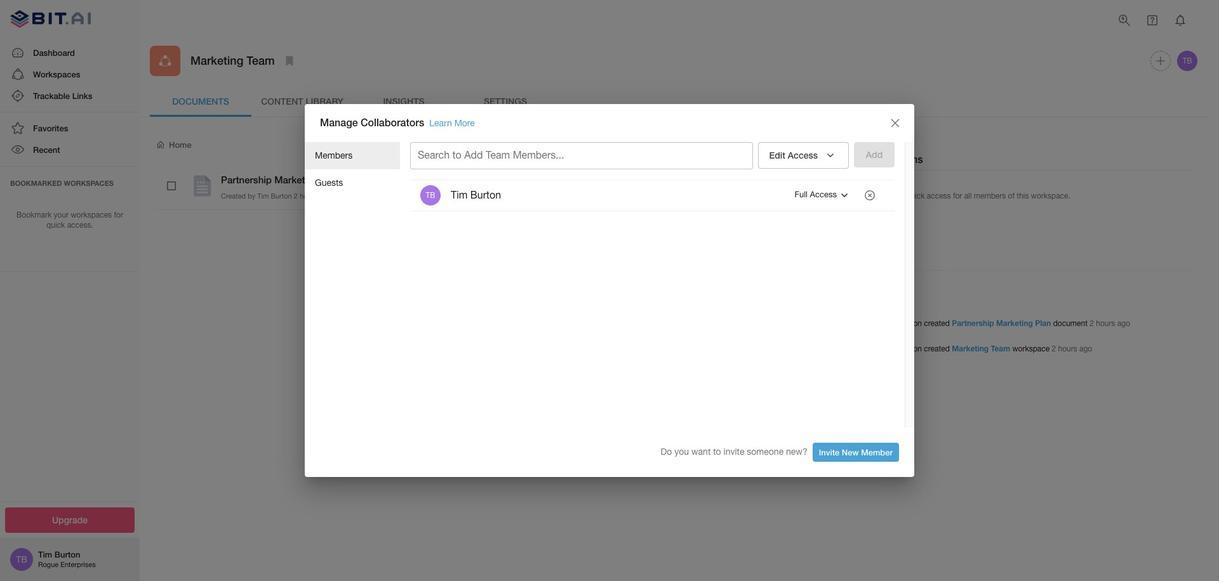 Task type: vqa. For each thing, say whether or not it's contained in the screenshot.
Remove Bookmark image
no



Task type: describe. For each thing, give the bounding box(es) containing it.
created for partnership
[[924, 320, 950, 329]]

you
[[675, 447, 689, 457]]

enterprises
[[60, 562, 96, 569]]

access
[[927, 192, 951, 201]]

tim for tim burton created partnership marketing plan document 2 hours ago
[[884, 320, 897, 329]]

burton for tim burton rogue enterprises
[[54, 550, 80, 560]]

bookmark
[[17, 211, 52, 219]]

1 horizontal spatial to
[[713, 447, 721, 457]]

marketing up "created by tim burton 2 hours ago" at left
[[274, 174, 319, 185]]

marketing down partnership marketing plan link
[[952, 344, 989, 354]]

edit access
[[769, 150, 818, 160]]

collaborators
[[361, 116, 424, 128]]

dashboard
[[33, 47, 75, 58]]

all
[[964, 192, 972, 201]]

do you want to invite someone new?
[[661, 447, 808, 457]]

pinned items
[[862, 153, 923, 165]]

tim burton created marketing team workspace 2 hours ago
[[884, 344, 1093, 354]]

trackable
[[33, 91, 70, 101]]

workspaces
[[71, 211, 112, 219]]

marketing team
[[191, 54, 275, 68]]

tim for tim burton created marketing team workspace 2 hours ago
[[884, 345, 897, 354]]

edit
[[769, 150, 786, 160]]

documents
[[172, 96, 229, 107]]

full access button
[[792, 185, 855, 206]]

content library link
[[251, 86, 353, 117]]

upgrade
[[52, 515, 88, 526]]

search to add team members...
[[418, 150, 564, 161]]

0 horizontal spatial to
[[453, 150, 462, 161]]

of
[[1008, 192, 1015, 201]]

full access
[[795, 190, 837, 200]]

dashboard button
[[0, 42, 140, 63]]

invite
[[819, 448, 840, 458]]

manage
[[320, 116, 358, 128]]

member
[[861, 448, 893, 458]]

rogue
[[38, 562, 59, 569]]

2 inside tim burton created marketing team workspace 2 hours ago
[[1052, 345, 1056, 354]]

workspace.
[[1031, 192, 1071, 201]]

library
[[306, 96, 343, 107]]

insights
[[383, 96, 425, 107]]

more
[[454, 118, 475, 128]]

0 horizontal spatial 2
[[294, 192, 298, 200]]

want
[[692, 447, 711, 457]]

partnership marketing plan link
[[952, 319, 1051, 329]]

add
[[464, 150, 483, 161]]

0 vertical spatial team
[[247, 54, 275, 68]]

workspaces
[[64, 179, 114, 187]]

2 inside 'tim burton created partnership marketing plan document 2 hours ago'
[[1090, 320, 1094, 329]]

new for create
[[813, 139, 831, 150]]

team inside manage collaborators dialog
[[486, 150, 510, 161]]

recent
[[33, 145, 60, 155]]

burton for tim burton created partnership marketing plan document 2 hours ago
[[899, 320, 922, 329]]

learn
[[429, 118, 452, 128]]

workspace
[[1013, 345, 1050, 354]]

tb inside 'button'
[[1183, 57, 1192, 65]]

created by tim burton 2 hours ago
[[221, 192, 331, 200]]

marketing up documents
[[191, 54, 243, 68]]

members
[[315, 150, 353, 160]]

pin
[[862, 192, 872, 201]]

ago inside 'tim burton created partnership marketing plan document 2 hours ago'
[[1118, 320, 1131, 329]]

someone
[[747, 447, 784, 457]]

manage collaborators dialog
[[305, 104, 915, 478]]

items
[[875, 192, 893, 201]]

links
[[72, 91, 92, 101]]

0 horizontal spatial partnership
[[221, 174, 272, 185]]

tim burton
[[451, 189, 501, 201]]

settings link
[[455, 86, 556, 117]]

ago inside tim burton created marketing team workspace 2 hours ago
[[1080, 345, 1093, 354]]

hours inside 'tim burton created partnership marketing plan document 2 hours ago'
[[1096, 320, 1116, 329]]

tim burton rogue enterprises
[[38, 550, 96, 569]]



Task type: locate. For each thing, give the bounding box(es) containing it.
access inside button
[[810, 190, 837, 200]]

0 vertical spatial partnership
[[221, 174, 272, 185]]

burton for tim burton created marketing team workspace 2 hours ago
[[899, 345, 922, 354]]

team down partnership marketing plan link
[[991, 344, 1011, 354]]

tim inside tim burton created marketing team workspace 2 hours ago
[[884, 345, 897, 354]]

0 vertical spatial plan
[[321, 174, 341, 185]]

new?
[[786, 447, 808, 457]]

0 vertical spatial hours
[[300, 192, 317, 200]]

team left bookmark icon
[[247, 54, 275, 68]]

bookmarked workspaces
[[10, 179, 114, 187]]

bookmark your workspaces for quick access.
[[17, 211, 123, 230]]

ago
[[319, 192, 331, 200], [1118, 320, 1131, 329], [1080, 345, 1093, 354]]

tim for tim burton
[[451, 189, 468, 201]]

create new button
[[773, 132, 841, 158]]

settings
[[484, 96, 527, 107]]

upgrade button
[[5, 508, 135, 533]]

home
[[169, 140, 192, 150]]

hours
[[300, 192, 317, 200], [1096, 320, 1116, 329], [1058, 345, 1078, 354]]

0 horizontal spatial ago
[[319, 192, 331, 200]]

0 horizontal spatial for
[[114, 211, 123, 219]]

0 vertical spatial 2
[[294, 192, 298, 200]]

0 vertical spatial new
[[813, 139, 831, 150]]

0 horizontal spatial team
[[247, 54, 275, 68]]

this
[[1017, 192, 1029, 201]]

1 horizontal spatial new
[[842, 448, 859, 458]]

for inside bookmark your workspaces for quick access.
[[114, 211, 123, 219]]

created for marketing
[[924, 345, 950, 354]]

for right workspaces
[[114, 211, 123, 219]]

invite
[[724, 447, 745, 457]]

content library
[[261, 96, 343, 107]]

content
[[261, 96, 303, 107]]

bookmarked
[[10, 179, 62, 187]]

hours inside tim burton created marketing team workspace 2 hours ago
[[1058, 345, 1078, 354]]

1 horizontal spatial hours
[[1058, 345, 1078, 354]]

new
[[813, 139, 831, 150], [842, 448, 859, 458]]

document
[[1053, 320, 1088, 329]]

partnership up marketing team link
[[952, 319, 994, 329]]

created
[[221, 192, 246, 200]]

workspaces button
[[0, 63, 140, 85]]

2 horizontal spatial ago
[[1118, 320, 1131, 329]]

2 vertical spatial tb
[[16, 555, 27, 565]]

1 vertical spatial partnership
[[952, 319, 994, 329]]

do
[[661, 447, 672, 457]]

to right want
[[713, 447, 721, 457]]

1 vertical spatial created
[[924, 345, 950, 354]]

members
[[974, 192, 1006, 201]]

marketing up workspace
[[996, 319, 1033, 329]]

0 horizontal spatial hours
[[300, 192, 317, 200]]

tb
[[1183, 57, 1192, 65], [426, 191, 435, 200], [16, 555, 27, 565]]

marketing team link
[[952, 344, 1011, 354]]

plan
[[321, 174, 341, 185], [1035, 319, 1051, 329]]

tim inside tim burton rogue enterprises
[[38, 550, 52, 560]]

2 created from the top
[[924, 345, 950, 354]]

0 vertical spatial to
[[453, 150, 462, 161]]

1 horizontal spatial quick
[[906, 192, 925, 201]]

0 vertical spatial tb
[[1183, 57, 1192, 65]]

tim for tim burton rogue enterprises
[[38, 550, 52, 560]]

plan left document
[[1035, 319, 1051, 329]]

created left marketing team link
[[924, 345, 950, 354]]

ago down guests
[[319, 192, 331, 200]]

2 horizontal spatial hours
[[1096, 320, 1116, 329]]

tb button
[[1176, 49, 1200, 73]]

quick left access
[[906, 192, 925, 201]]

full
[[795, 190, 808, 200]]

1 horizontal spatial plan
[[1035, 319, 1051, 329]]

items
[[897, 153, 923, 165]]

access for full access
[[810, 190, 837, 200]]

trackable links button
[[0, 85, 140, 107]]

1 horizontal spatial for
[[895, 192, 904, 201]]

access.
[[67, 221, 93, 230]]

hours right document
[[1096, 320, 1116, 329]]

members button
[[305, 142, 400, 170]]

new right invite on the right bottom
[[842, 448, 859, 458]]

for left all
[[953, 192, 962, 201]]

guests
[[315, 178, 343, 188]]

learn more link
[[429, 118, 475, 128]]

1 horizontal spatial tb
[[426, 191, 435, 200]]

created
[[924, 320, 950, 329], [924, 345, 950, 354]]

2 right document
[[1090, 320, 1094, 329]]

2 horizontal spatial for
[[953, 192, 962, 201]]

edit access button
[[759, 142, 849, 169]]

tab list
[[150, 86, 1200, 117]]

to left add
[[453, 150, 462, 161]]

burton inside manage collaborators dialog
[[470, 189, 501, 201]]

1 vertical spatial 2
[[1090, 320, 1094, 329]]

manage collaborators learn more
[[320, 116, 475, 128]]

0 horizontal spatial tb
[[16, 555, 27, 565]]

1 vertical spatial team
[[486, 150, 510, 161]]

0 vertical spatial quick
[[906, 192, 925, 201]]

created inside tim burton created marketing team workspace 2 hours ago
[[924, 345, 950, 354]]

1 vertical spatial quick
[[46, 221, 65, 230]]

tim
[[451, 189, 468, 201], [257, 192, 269, 200], [884, 320, 897, 329], [884, 345, 897, 354], [38, 550, 52, 560]]

new right create
[[813, 139, 831, 150]]

1 vertical spatial plan
[[1035, 319, 1051, 329]]

quick down the your
[[46, 221, 65, 230]]

tim inside 'tim burton created partnership marketing plan document 2 hours ago'
[[884, 320, 897, 329]]

members...
[[513, 150, 564, 161]]

ago right document
[[1118, 320, 1131, 329]]

create new
[[783, 139, 831, 150]]

2 horizontal spatial tb
[[1183, 57, 1192, 65]]

quick inside bookmark your workspaces for quick access.
[[46, 221, 65, 230]]

invite new member
[[819, 448, 893, 458]]

new for invite
[[842, 448, 859, 458]]

burton inside tim burton rogue enterprises
[[54, 550, 80, 560]]

bookmark image
[[282, 53, 297, 69]]

1 created from the top
[[924, 320, 950, 329]]

2 horizontal spatial team
[[991, 344, 1011, 354]]

0 vertical spatial created
[[924, 320, 950, 329]]

team right add
[[486, 150, 510, 161]]

new inside button
[[813, 139, 831, 150]]

0 vertical spatial ago
[[319, 192, 331, 200]]

partnership marketing plan
[[221, 174, 341, 185]]

hours down document
[[1058, 345, 1078, 354]]

access
[[788, 150, 818, 160], [810, 190, 837, 200]]

tim inside manage collaborators dialog
[[451, 189, 468, 201]]

1 horizontal spatial team
[[486, 150, 510, 161]]

2 right workspace
[[1052, 345, 1056, 354]]

for right items
[[895, 192, 904, 201]]

ago down document
[[1080, 345, 1093, 354]]

pin items for quick access for all members of this workspace.
[[862, 192, 1071, 201]]

plan down members
[[321, 174, 341, 185]]

documents link
[[150, 86, 251, 117]]

insights link
[[353, 86, 455, 117]]

2 down partnership marketing plan
[[294, 192, 298, 200]]

2 horizontal spatial 2
[[1090, 320, 1094, 329]]

1 horizontal spatial partnership
[[952, 319, 994, 329]]

1 vertical spatial hours
[[1096, 320, 1116, 329]]

2 vertical spatial hours
[[1058, 345, 1078, 354]]

workspaces
[[33, 69, 80, 79]]

recent button
[[0, 139, 140, 161]]

marketing
[[191, 54, 243, 68], [274, 174, 319, 185], [996, 319, 1033, 329], [952, 344, 989, 354]]

1 vertical spatial tb
[[426, 191, 435, 200]]

partnership
[[221, 174, 272, 185], [952, 319, 994, 329]]

burton inside tim burton created marketing team workspace 2 hours ago
[[899, 345, 922, 354]]

tim burton created partnership marketing plan document 2 hours ago
[[884, 319, 1131, 329]]

to
[[453, 150, 462, 161], [713, 447, 721, 457]]

hours down guests
[[300, 192, 317, 200]]

2 vertical spatial ago
[[1080, 345, 1093, 354]]

quick
[[906, 192, 925, 201], [46, 221, 65, 230]]

partnership up by
[[221, 174, 272, 185]]

0 horizontal spatial new
[[813, 139, 831, 150]]

1 vertical spatial ago
[[1118, 320, 1131, 329]]

new inside manage collaborators dialog
[[842, 448, 859, 458]]

guests button
[[305, 170, 400, 197]]

1 vertical spatial new
[[842, 448, 859, 458]]

created up tim burton created marketing team workspace 2 hours ago
[[924, 320, 950, 329]]

burton for tim burton
[[470, 189, 501, 201]]

access for edit access
[[788, 150, 818, 160]]

home link
[[155, 139, 192, 151]]

1 vertical spatial access
[[810, 190, 837, 200]]

your
[[54, 211, 69, 219]]

2 vertical spatial 2
[[1052, 345, 1056, 354]]

1 horizontal spatial 2
[[1052, 345, 1056, 354]]

for
[[895, 192, 904, 201], [953, 192, 962, 201], [114, 211, 123, 219]]

favorites button
[[0, 118, 140, 139]]

burton
[[470, 189, 501, 201], [271, 192, 292, 200], [899, 320, 922, 329], [899, 345, 922, 354], [54, 550, 80, 560]]

search
[[418, 150, 450, 161]]

0 horizontal spatial quick
[[46, 221, 65, 230]]

create
[[783, 139, 810, 150]]

by
[[248, 192, 255, 200]]

pinned
[[862, 153, 894, 165]]

1 horizontal spatial ago
[[1080, 345, 1093, 354]]

tab list containing documents
[[150, 86, 1200, 117]]

0 vertical spatial access
[[788, 150, 818, 160]]

2
[[294, 192, 298, 200], [1090, 320, 1094, 329], [1052, 345, 1056, 354]]

burton inside 'tim burton created partnership marketing plan document 2 hours ago'
[[899, 320, 922, 329]]

access inside "button"
[[788, 150, 818, 160]]

1 vertical spatial to
[[713, 447, 721, 457]]

favorites
[[33, 123, 68, 133]]

0 horizontal spatial plan
[[321, 174, 341, 185]]

trackable links
[[33, 91, 92, 101]]

created inside 'tim burton created partnership marketing plan document 2 hours ago'
[[924, 320, 950, 329]]

2 vertical spatial team
[[991, 344, 1011, 354]]

tb inside manage collaborators dialog
[[426, 191, 435, 200]]



